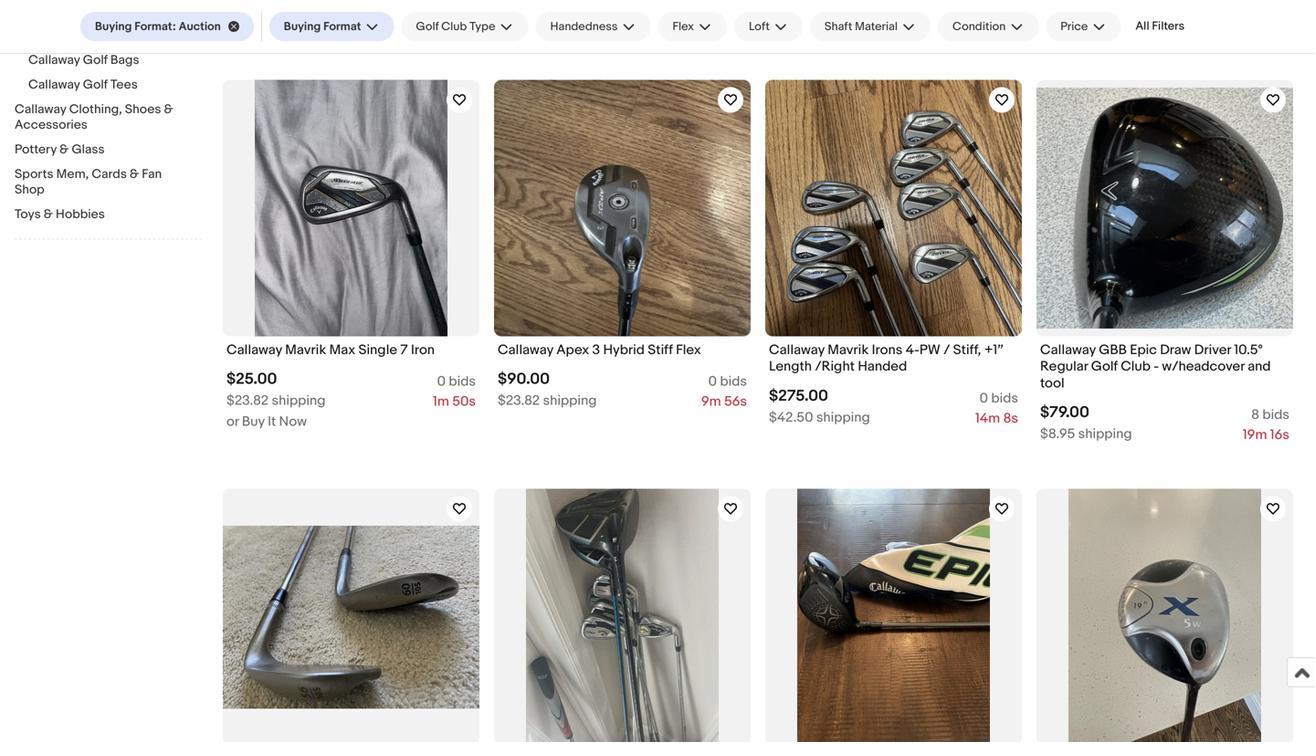 Task type: describe. For each thing, give the bounding box(es) containing it.
clothing,
[[69, 102, 122, 117]]

shipping for $275.00
[[816, 409, 870, 426]]

callaway gbb epic draw driver 10.5° regular golf club - w/headcover and tool image
[[1037, 88, 1293, 329]]

callaway mavrik max single 7 iron
[[226, 342, 435, 358]]

+1"
[[984, 342, 1004, 358]]

bids up 50s
[[449, 374, 476, 390]]

golf left balls
[[83, 28, 108, 43]]

8
[[1251, 407, 1259, 423]]

/
[[943, 342, 950, 358]]

length
[[769, 359, 812, 375]]

sports mem, cards & fan shop link
[[15, 167, 188, 200]]

w/headcover
[[1162, 359, 1245, 375]]

format
[[323, 19, 361, 34]]

mavrik for $25.00
[[285, 342, 326, 358]]

/right
[[815, 359, 855, 375]]

tool
[[1040, 375, 1064, 392]]

all
[[1135, 19, 1149, 33]]

callaway inside callaway gbb epic draw driver 10.5° regular golf club - w/headcover and tool
[[1040, 342, 1096, 358]]

price button
[[1046, 12, 1121, 41]]

condition button
[[938, 12, 1039, 41]]

0 for $90.00
[[708, 374, 717, 390]]

buying for buying format: auction
[[95, 19, 132, 34]]

and
[[1248, 359, 1271, 375]]

buying format: auction link
[[80, 12, 254, 41]]

shipping for $79.00
[[1078, 426, 1132, 443]]

1 0 bids $23.82 shipping from the left
[[226, 374, 476, 409]]

shipping for $90.00
[[543, 393, 597, 409]]

buying format: auction
[[95, 19, 221, 34]]

shaft material
[[825, 19, 898, 34]]

hybrid
[[603, 342, 645, 358]]

8 bids $8.95 shipping
[[1040, 407, 1289, 443]]

toys & hobbies link
[[15, 207, 188, 224]]

0 bids $42.50 shipping
[[769, 390, 1018, 426]]

material
[[855, 19, 898, 34]]

4-
[[906, 342, 919, 358]]

handedness
[[550, 19, 618, 34]]

10.5°
[[1234, 342, 1263, 358]]

shop
[[15, 182, 44, 198]]

or
[[226, 414, 239, 430]]

shaft
[[825, 19, 852, 34]]

2 0 bids $23.82 shipping from the left
[[498, 374, 747, 409]]

club inside "dropdown button"
[[441, 19, 467, 34]]

golf inside "dropdown button"
[[416, 19, 439, 34]]

max
[[329, 342, 355, 358]]

auction
[[179, 19, 221, 34]]

callaway up callaway golf balls link
[[28, 3, 80, 19]]

callaway down "callaway golf clubs" link
[[28, 28, 80, 43]]

pottery & glass link
[[15, 142, 188, 159]]

callaway golf bags link
[[28, 53, 202, 70]]

cards
[[92, 167, 127, 182]]

flex inside dropdown button
[[672, 19, 694, 34]]

pottery
[[15, 142, 57, 158]]

callaway mavrik irons 4-pw / stiff, +1" length /right handed image
[[765, 80, 1022, 337]]

gbb
[[1099, 342, 1127, 358]]

callaway golf balls link
[[28, 28, 202, 45]]

loft button
[[734, 12, 803, 41]]

callaway epic speed driver 10.5, right hand image
[[797, 489, 990, 742]]

callaway x 2008 19° 5w fairway wood regular flex fujikura 0961061 good image
[[1069, 489, 1261, 742]]

9m
[[701, 394, 721, 410]]

accessories
[[15, 117, 88, 133]]

hobbies
[[56, 207, 105, 222]]

bids for $79.00
[[1262, 407, 1289, 423]]

epic
[[1130, 342, 1157, 358]]

bids for $90.00
[[720, 374, 747, 390]]

14m 8s
[[975, 410, 1018, 427]]

golf club type button
[[401, 12, 528, 41]]

iron
[[411, 342, 435, 358]]

golf left clubs
[[83, 3, 108, 19]]

7
[[400, 342, 408, 358]]

callaway apex 3 hybrid stiff flex link
[[498, 342, 747, 363]]

callaway gbb epic draw driver 10.5° regular golf club - w/headcover and tool link
[[1040, 342, 1289, 396]]

50s
[[452, 394, 476, 410]]

condition
[[952, 19, 1006, 34]]

callaway up accessories at left
[[28, 77, 80, 93]]

callaway golf clubs callaway golf balls callaway golf bags callaway golf tees callaway clothing, shoes & accessories pottery & glass sports mem, cards & fan shop toys & hobbies
[[15, 3, 173, 222]]

shoes
[[125, 102, 161, 117]]

buy
[[242, 414, 265, 430]]

& right "toys"
[[44, 207, 53, 222]]

stiff
[[648, 342, 673, 358]]

1 vertical spatial flex
[[676, 342, 701, 358]]

handed
[[858, 359, 907, 375]]

full set callaway apex irons and rogue driver and 3 wood; stiff shaft; putter image
[[526, 489, 719, 742]]

callaway clothing, shoes & accessories link
[[15, 102, 188, 135]]

callaway golf tees link
[[28, 77, 202, 95]]

price
[[1061, 19, 1088, 34]]

19m 16s
[[1243, 427, 1289, 443]]

handedness button
[[536, 12, 651, 41]]

-
[[1154, 359, 1159, 375]]



Task type: locate. For each thing, give the bounding box(es) containing it.
bids inside 0 bids $42.50 shipping
[[991, 390, 1018, 407]]

& right shoes
[[164, 102, 173, 117]]

& left the glass
[[60, 142, 69, 158]]

buying format
[[284, 19, 361, 34]]

golf inside callaway gbb epic draw driver 10.5° regular golf club - w/headcover and tool
[[1091, 359, 1118, 375]]

club down epic
[[1121, 359, 1151, 375]]

clubs
[[110, 3, 145, 19]]

fan
[[142, 167, 162, 182]]

mavrik left "max"
[[285, 342, 326, 358]]

$79.00
[[1040, 403, 1089, 422]]

3
[[592, 342, 600, 358]]

glass
[[72, 142, 105, 158]]

filters
[[1152, 19, 1185, 33]]

1 horizontal spatial 0 bids $23.82 shipping
[[498, 374, 747, 409]]

shipping inside 0 bids $42.50 shipping
[[816, 409, 870, 426]]

buying left format
[[284, 19, 321, 34]]

golf down gbb
[[1091, 359, 1118, 375]]

club
[[441, 19, 467, 34], [1121, 359, 1151, 375]]

2 mavrik from the left
[[828, 342, 869, 358]]

flex button
[[658, 12, 727, 41]]

$23.82 down the $90.00
[[498, 393, 540, 409]]

0 horizontal spatial $23.82
[[226, 393, 269, 409]]

0 up 1m
[[437, 374, 446, 390]]

mavrik inside the callaway mavrik irons 4-pw / stiff, +1" length /right handed
[[828, 342, 869, 358]]

2 buying from the left
[[284, 19, 321, 34]]

0 up 14m in the right bottom of the page
[[980, 390, 988, 407]]

19m
[[1243, 427, 1267, 443]]

1 buying from the left
[[95, 19, 132, 34]]

1 horizontal spatial mavrik
[[828, 342, 869, 358]]

$42.50
[[769, 409, 813, 426]]

used lh callaway md5 jaws raw wedge set - 56.10s and 60.10s - dg steel lamkin image
[[223, 526, 479, 709]]

all filters
[[1135, 19, 1185, 33]]

0 for $275.00
[[980, 390, 988, 407]]

club inside callaway gbb epic draw driver 10.5° regular golf club - w/headcover and tool
[[1121, 359, 1151, 375]]

2 $23.82 from the left
[[498, 393, 540, 409]]

shipping down $79.00
[[1078, 426, 1132, 443]]

0 inside 0 bids $42.50 shipping
[[980, 390, 988, 407]]

$23.82
[[226, 393, 269, 409], [498, 393, 540, 409]]

mavrik
[[285, 342, 326, 358], [828, 342, 869, 358]]

callaway up $25.00
[[226, 342, 282, 358]]

shipping down the $90.00
[[543, 393, 597, 409]]

callaway mavrik max single 7 iron link
[[226, 342, 476, 363]]

format:
[[135, 19, 176, 34]]

callaway inside the callaway mavrik irons 4-pw / stiff, +1" length /right handed
[[769, 342, 825, 358]]

callaway up length
[[769, 342, 825, 358]]

driver
[[1194, 342, 1231, 358]]

callaway up clothing,
[[28, 53, 80, 68]]

bags
[[110, 53, 139, 68]]

1 $23.82 from the left
[[226, 393, 269, 409]]

&
[[164, 102, 173, 117], [60, 142, 69, 158], [130, 167, 139, 182], [44, 207, 53, 222]]

toys
[[15, 207, 41, 222]]

callaway up pottery
[[15, 102, 66, 117]]

mem,
[[56, 167, 89, 182]]

pw
[[919, 342, 940, 358]]

0 horizontal spatial club
[[441, 19, 467, 34]]

0 vertical spatial flex
[[672, 19, 694, 34]]

1 mavrik from the left
[[285, 342, 326, 358]]

it
[[268, 414, 276, 430]]

0 vertical spatial club
[[441, 19, 467, 34]]

draw
[[1160, 342, 1191, 358]]

$275.00
[[769, 387, 828, 406]]

1 horizontal spatial club
[[1121, 359, 1151, 375]]

1 horizontal spatial 0
[[708, 374, 717, 390]]

all filters button
[[1128, 12, 1192, 41]]

0 bids $23.82 shipping
[[226, 374, 476, 409], [498, 374, 747, 409]]

flex right stiff
[[676, 342, 701, 358]]

regular
[[1040, 359, 1088, 375]]

type
[[470, 19, 495, 34]]

1m
[[433, 394, 449, 410]]

$23.82 up buy
[[226, 393, 269, 409]]

callaway mavrik irons 4-pw / stiff, +1" length /right handed
[[769, 342, 1004, 375]]

loft
[[749, 19, 770, 34]]

mavrik for $275.00
[[828, 342, 869, 358]]

0 horizontal spatial 0 bids $23.82 shipping
[[226, 374, 476, 409]]

callaway up the $90.00
[[498, 342, 553, 358]]

8s
[[1003, 410, 1018, 427]]

0 up 9m
[[708, 374, 717, 390]]

bids up 8s on the right bottom of the page
[[991, 390, 1018, 407]]

16s
[[1270, 427, 1289, 443]]

shipping inside 8 bids $8.95 shipping
[[1078, 426, 1132, 443]]

golf left bags
[[83, 53, 108, 68]]

golf up clothing,
[[83, 77, 108, 93]]

1 horizontal spatial buying
[[284, 19, 321, 34]]

callaway
[[28, 3, 80, 19], [28, 28, 80, 43], [28, 53, 80, 68], [28, 77, 80, 93], [15, 102, 66, 117], [226, 342, 282, 358], [498, 342, 553, 358], [769, 342, 825, 358], [1040, 342, 1096, 358]]

& left fan
[[130, 167, 139, 182]]

shaft material button
[[810, 12, 931, 41]]

shipping down $275.00
[[816, 409, 870, 426]]

golf
[[83, 3, 108, 19], [416, 19, 439, 34], [83, 28, 108, 43], [83, 53, 108, 68], [83, 77, 108, 93], [1091, 359, 1118, 375]]

14m
[[975, 410, 1000, 427]]

callaway mavrik irons 4-pw / stiff, +1" length /right handed link
[[769, 342, 1018, 380]]

bids for $275.00
[[991, 390, 1018, 407]]

irons
[[872, 342, 903, 358]]

callaway apex 3 hybrid stiff flex
[[498, 342, 701, 358]]

$25.00
[[226, 370, 277, 389]]

1 horizontal spatial $23.82
[[498, 393, 540, 409]]

stiff,
[[953, 342, 981, 358]]

shipping up "now"
[[272, 393, 325, 409]]

callaway apex 3 hybrid stiff flex image
[[494, 80, 751, 337]]

0 horizontal spatial mavrik
[[285, 342, 326, 358]]

bids up 16s
[[1262, 407, 1289, 423]]

buying format button
[[269, 12, 394, 41]]

tees
[[110, 77, 138, 93]]

callaway mavrik max single 7 iron image
[[255, 80, 447, 337]]

callaway up the regular
[[1040, 342, 1096, 358]]

buying for buying format
[[284, 19, 321, 34]]

balls
[[110, 28, 138, 43]]

0 horizontal spatial buying
[[95, 19, 132, 34]]

1 vertical spatial club
[[1121, 359, 1151, 375]]

$90.00
[[498, 370, 550, 389]]

flex left loft at the top right of page
[[672, 19, 694, 34]]

9m 56s
[[701, 394, 747, 410]]

buying inside dropdown button
[[284, 19, 321, 34]]

single
[[358, 342, 397, 358]]

buying down clubs
[[95, 19, 132, 34]]

0 horizontal spatial 0
[[437, 374, 446, 390]]

bids
[[449, 374, 476, 390], [720, 374, 747, 390], [991, 390, 1018, 407], [1262, 407, 1289, 423]]

golf club type
[[416, 19, 495, 34]]

$8.95
[[1040, 426, 1075, 443]]

0 bids $23.82 shipping down callaway mavrik max single 7 iron link
[[226, 374, 476, 409]]

mavrik up /right
[[828, 342, 869, 358]]

56s
[[724, 394, 747, 410]]

callaway gbb epic draw driver 10.5° regular golf club - w/headcover and tool
[[1040, 342, 1271, 392]]

bids up 56s
[[720, 374, 747, 390]]

sports
[[15, 167, 53, 182]]

golf left type
[[416, 19, 439, 34]]

2 horizontal spatial 0
[[980, 390, 988, 407]]

now
[[279, 414, 307, 430]]

bids inside 8 bids $8.95 shipping
[[1262, 407, 1289, 423]]

apex
[[556, 342, 589, 358]]

flex
[[672, 19, 694, 34], [676, 342, 701, 358]]

club left type
[[441, 19, 467, 34]]

callaway golf clubs link
[[28, 3, 202, 21]]

0 bids $23.82 shipping down the callaway apex 3 hybrid stiff flex link
[[498, 374, 747, 409]]

1m 50s or buy it now
[[226, 394, 476, 430]]



Task type: vqa. For each thing, say whether or not it's contained in the screenshot.


